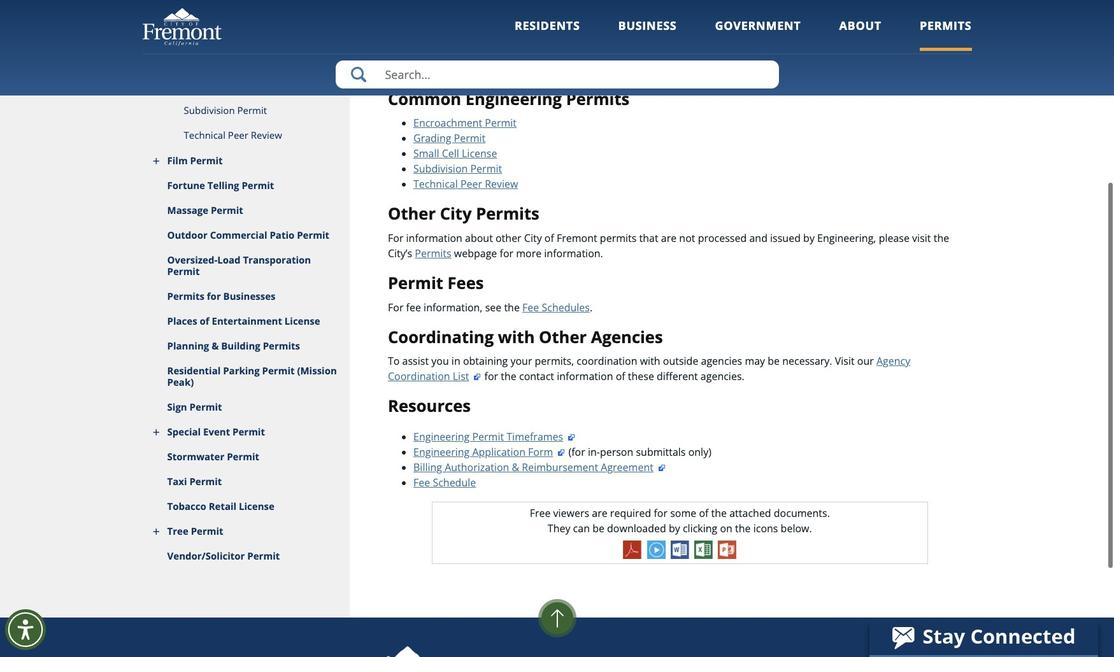 Task type: vqa. For each thing, say whether or not it's contained in the screenshot.
left or
no



Task type: describe. For each thing, give the bounding box(es) containing it.
license inside 'link'
[[229, 79, 262, 92]]

required
[[610, 506, 651, 520]]

fee inside 'billing authorization & reimbursement agreement fee schedule'
[[414, 476, 430, 490]]

agency coordination list
[[388, 354, 911, 384]]

fortune
[[167, 179, 205, 192]]

entertainment
[[212, 315, 282, 327]]

information inside for information about other city of fremont permits that are not processed and issued by engineering, please   visit the city's
[[406, 231, 462, 245]]

for down other
[[500, 247, 514, 261]]

permit up special event permit
[[190, 401, 222, 414]]

technical peer review link for the top subdivision permit link
[[142, 123, 350, 148]]

oversized-
[[167, 254, 217, 266]]

permits for businesses link
[[142, 284, 350, 309]]

(for
[[569, 445, 585, 459]]

resources
[[388, 395, 471, 418]]

application
[[472, 445, 526, 459]]

permit up vendor/solicitor
[[191, 525, 223, 538]]

the up on
[[711, 506, 727, 520]]

reimbursement
[[522, 461, 598, 475]]

permit inside residential parking permit (mission peak)
[[262, 364, 295, 377]]

coordination
[[577, 354, 637, 369]]

they
[[548, 522, 571, 536]]

0 vertical spatial permits
[[471, 62, 508, 76]]

0 vertical spatial peer
[[228, 129, 248, 141]]

division
[[653, 8, 690, 22]]

0 vertical spatial technical
[[184, 129, 226, 141]]

visit
[[835, 354, 855, 369]]

permits webpage for more information.
[[415, 247, 603, 261]]

how
[[388, 34, 425, 56]]

0 horizontal spatial be
[[530, 62, 542, 76]]

download acrobat reader image
[[623, 541, 642, 559]]

1 horizontal spatial .
[[780, 62, 782, 76]]

of inside for information about other city of fremont permits that are not processed and issued by engineering, please   visit the city's
[[545, 231, 554, 245]]

fee schedule link
[[414, 476, 476, 490]]

for information about other city of fremont permits that are not processed and issued by engineering, please   visit the city's
[[388, 231, 949, 261]]

obtain
[[450, 34, 506, 56]]

for inside 'link'
[[207, 290, 221, 303]]

submittals
[[636, 445, 686, 459]]

permits inside for information about other city of fremont permits that are not processed and issued by engineering, please   visit the city's
[[600, 231, 637, 245]]

494-
[[725, 8, 746, 22]]

fee
[[406, 301, 421, 315]]

in
[[452, 354, 460, 369]]

4700.
[[746, 8, 772, 22]]

agencies
[[591, 326, 663, 348]]

fortune telling permit link
[[142, 173, 350, 198]]

the inside for information about other city of fremont permits that are not processed and issued by engineering, please   visit the city's
[[934, 231, 949, 245]]

billing authorization & reimbursement agreement link
[[414, 461, 666, 475]]

review inside "common engineering permits encroachment permit grading permit small cell license subdivision permit technical peer review"
[[485, 177, 518, 191]]

different
[[657, 370, 698, 384]]

fee inside permit fees for fee information, see the fee schedules .
[[523, 301, 539, 315]]

grading
[[414, 131, 451, 145]]

fremont
[[557, 231, 597, 245]]

engineering division link
[[594, 8, 690, 22]]

510-
[[705, 8, 725, 22]]

special event permit link
[[142, 420, 350, 445]]

subdivision permit
[[184, 104, 267, 117]]

1 horizontal spatial subdivision permit link
[[414, 162, 502, 176]]

(mission
[[297, 364, 337, 377]]

permit down film permit link
[[242, 179, 274, 192]]

retail
[[209, 500, 236, 513]]

residential parking permit (mission peak)
[[167, 364, 337, 389]]

download powerpoint viewer image
[[718, 541, 737, 559]]

and
[[750, 231, 768, 245]]

of right the places
[[200, 315, 209, 327]]

the down your
[[501, 370, 517, 384]]

load
[[217, 254, 241, 266]]

places
[[167, 315, 197, 327]]

permit up technical peer review
[[237, 104, 267, 117]]

sign
[[167, 401, 187, 414]]

permit fees for fee information, see the fee schedules .
[[388, 272, 593, 315]]

sign permit
[[167, 401, 222, 414]]

free
[[530, 506, 551, 520]]

oversized-load transporation permit link
[[142, 248, 350, 284]]

cell inside "common engineering permits encroachment permit grading permit small cell license subdivision permit technical peer review"
[[442, 147, 459, 161]]

license up the (mission
[[285, 315, 320, 327]]

vendor/solicitor permit
[[167, 550, 280, 563]]

to
[[388, 354, 400, 369]]

icons
[[754, 522, 778, 536]]

0 vertical spatial subdivision permit link
[[142, 98, 350, 123]]

taxi permit link
[[142, 470, 350, 494]]

permits inside "common engineering permits encroachment permit grading permit small cell license subdivision permit technical peer review"
[[566, 88, 630, 110]]

engineering permit timeframes
[[414, 430, 563, 444]]

are inside free viewers are required for some of the attached documents. they can be downloaded by clicking on the icons below.
[[592, 506, 608, 520]]

the inside permit fees for fee information, see the fee schedules .
[[504, 301, 520, 315]]

by for issued
[[803, 231, 815, 245]]

Search text field
[[335, 61, 779, 89]]

permit inside permit fees for fee information, see the fee schedules .
[[388, 272, 443, 294]]

license inside "common engineering permits encroachment permit grading permit small cell license subdivision permit technical peer review"
[[462, 147, 497, 161]]

(for in-person submittals only)
[[566, 445, 712, 459]]

film permit
[[167, 154, 223, 167]]

permit down tree permit link
[[247, 550, 280, 563]]

about
[[465, 231, 493, 245]]

list
[[453, 370, 469, 384]]

residential parking permit (mission peak) link
[[142, 359, 350, 395]]

film
[[167, 154, 188, 167]]

parking
[[223, 364, 260, 377]]

planning
[[167, 340, 209, 352]]

0 horizontal spatial other
[[388, 203, 436, 225]]

to assist you in obtaining your permits, coordination with outside agencies may be necessary. visit our
[[388, 354, 877, 369]]

sign permit link
[[142, 395, 350, 420]]

the right on
[[735, 522, 751, 536]]

only)
[[689, 445, 712, 459]]

business
[[618, 18, 677, 33]]

you
[[432, 354, 449, 369]]

massage
[[167, 204, 208, 217]]

review inside 'technical peer review' link
[[251, 129, 282, 141]]

new
[[388, 62, 409, 76]]

in-
[[588, 445, 600, 459]]

permit inside oversized-load transporation permit
[[167, 265, 200, 278]]

1 vertical spatial at
[[628, 62, 637, 76]]

of down to assist you in obtaining your permits, coordination with outside agencies may be necessary. visit our
[[616, 370, 625, 384]]

permit up engineering application form link
[[472, 430, 504, 444]]

for the contact information of these different agencies.
[[482, 370, 745, 384]]

1 vertical spatial permits link
[[415, 247, 452, 261]]

permit down sign permit link
[[233, 426, 265, 438]]

issued
[[770, 231, 801, 245]]

some
[[670, 506, 697, 520]]

taxi permit
[[167, 475, 222, 488]]

coordinating
[[388, 326, 494, 348]]

necessary.
[[783, 354, 832, 369]]

massage permit
[[167, 204, 243, 217]]

be for coordination
[[768, 354, 780, 369]]

of inside free viewers are required for some of the attached documents. they can be downloaded by clicking on the icons below.
[[699, 506, 709, 520]]

about link
[[839, 18, 882, 51]]

engineering for engineering permit timeframes
[[414, 430, 470, 444]]

business link
[[618, 18, 677, 51]]

1 horizontal spatial with
[[640, 354, 660, 369]]

below.
[[781, 522, 812, 536]]

requested
[[544, 62, 593, 76]]

engineering,
[[817, 231, 876, 245]]

cell inside 'link'
[[211, 79, 227, 92]]

outside
[[663, 354, 699, 369]]

small cell license link for subdivision permit link to the right
[[414, 147, 497, 161]]

please
[[879, 231, 910, 245]]

permit down special event permit link
[[227, 450, 259, 463]]



Task type: locate. For each thing, give the bounding box(es) containing it.
1 vertical spatial cell
[[442, 147, 459, 161]]

0 vertical spatial permits link
[[920, 18, 972, 51]]

1 vertical spatial &
[[512, 461, 519, 475]]

0 vertical spatial for
[[388, 231, 404, 245]]

1 vertical spatial .
[[590, 301, 593, 315]]

for left fee
[[388, 301, 404, 315]]

for left businesses
[[207, 290, 221, 303]]

with
[[498, 326, 535, 348], [640, 354, 660, 369]]

places of entertainment license
[[167, 315, 320, 327]]

visit
[[912, 231, 931, 245]]

of left fremont
[[545, 231, 554, 245]]

engineering for engineering application form
[[414, 445, 470, 459]]

tree permit
[[167, 525, 223, 538]]

be right may
[[768, 354, 780, 369]]

fees
[[448, 272, 484, 294]]

subdivision permit link
[[142, 98, 350, 123], [414, 162, 502, 176]]

license down grading permit link at top
[[462, 147, 497, 161]]

subdivision inside subdivision permit link
[[184, 104, 235, 117]]

1 vertical spatial peer
[[461, 177, 482, 191]]

1 vertical spatial fee
[[414, 476, 430, 490]]

1 horizontal spatial small
[[414, 147, 439, 161]]

city up about
[[440, 203, 472, 225]]

common engineering permits encroachment permit grading permit small cell license subdivision permit technical peer review
[[388, 88, 630, 191]]

by
[[803, 231, 815, 245], [669, 522, 680, 536]]

0 vertical spatial be
[[530, 62, 542, 76]]

by for downloaded
[[669, 522, 680, 536]]

0 horizontal spatial peer
[[228, 129, 248, 141]]

permit right parking
[[262, 364, 295, 377]]

permit right encroachment
[[485, 116, 517, 130]]

engineering up requested
[[535, 34, 632, 56]]

permits inside planning & building permits link
[[263, 340, 300, 352]]

1 vertical spatial with
[[640, 354, 660, 369]]

how to obtain an engineering permit
[[388, 34, 691, 56]]

peer inside "common engineering permits encroachment permit grading permit small cell license subdivision permit technical peer review"
[[461, 177, 482, 191]]

coordinating with other agencies
[[388, 326, 663, 348]]

0 vertical spatial small
[[184, 79, 208, 92]]

1 vertical spatial subdivision permit link
[[414, 162, 502, 176]]

& left building
[[212, 340, 219, 352]]

permit up fee
[[388, 272, 443, 294]]

0 horizontal spatial small cell license link
[[142, 73, 350, 98]]

1 horizontal spatial permits link
[[920, 18, 972, 51]]

engineering division at 510-494-4700.
[[594, 8, 772, 22]]

0 vertical spatial other
[[388, 203, 436, 225]]

engineering application form link
[[414, 445, 566, 459]]

1 vertical spatial by
[[669, 522, 680, 536]]

engineering up billing
[[414, 445, 470, 459]]

billing
[[414, 461, 442, 475]]

authorization
[[445, 461, 509, 475]]

permit up fortune telling permit
[[190, 154, 223, 167]]

outdoor commercial patio permit link
[[142, 223, 350, 248]]

engineering down the resources
[[414, 430, 470, 444]]

1 horizontal spatial cell
[[442, 147, 459, 161]]

0 vertical spatial fee
[[523, 301, 539, 315]]

for up city's at the left of page
[[388, 231, 404, 245]]

small cell license
[[184, 79, 262, 92]]

residential
[[167, 364, 221, 377]]

1 vertical spatial can
[[573, 522, 590, 536]]

encroachment permit link
[[414, 116, 517, 130]]

technical inside "common engineering permits encroachment permit grading permit small cell license subdivision permit technical peer review"
[[414, 177, 458, 191]]

be left downloaded
[[593, 522, 605, 536]]

small cell license link up subdivision permit
[[142, 73, 350, 98]]

tree permit link
[[142, 519, 350, 544]]

1 horizontal spatial peer
[[461, 177, 482, 191]]

0 vertical spatial information
[[406, 231, 462, 245]]

0 horizontal spatial permits
[[471, 62, 508, 76]]

the right 'visit'
[[934, 231, 949, 245]]

cell up subdivision permit
[[211, 79, 227, 92]]

by inside for information about other city of fremont permits that are not processed and issued by engineering, please   visit the city's
[[803, 231, 815, 245]]

engineering permit timeframes link
[[414, 430, 576, 444]]

1 horizontal spatial be
[[593, 522, 605, 536]]

technical peer review link up other city permits on the left top of page
[[414, 177, 518, 191]]

documents.
[[774, 506, 830, 520]]

special
[[167, 426, 201, 438]]

0 horizontal spatial information
[[406, 231, 462, 245]]

1 vertical spatial permits
[[600, 231, 637, 245]]

permit down business
[[636, 34, 691, 56]]

city
[[440, 203, 472, 225], [524, 231, 542, 245]]

the right see
[[504, 301, 520, 315]]

special event permit
[[167, 426, 265, 438]]

1 horizontal spatial at
[[693, 8, 702, 22]]

government link
[[715, 18, 801, 51]]

0 horizontal spatial .
[[590, 301, 593, 315]]

by down some
[[669, 522, 680, 536]]

can down an
[[510, 62, 527, 76]]

with up 'these'
[[640, 354, 660, 369]]

1 horizontal spatial fee
[[523, 301, 539, 315]]

fee down billing
[[414, 476, 430, 490]]

permit down grading permit link at top
[[471, 162, 502, 176]]

contact
[[519, 370, 554, 384]]

engineering down the new engineering permits can be requested online at on the top of page
[[466, 88, 562, 110]]

subdivision down grading
[[414, 162, 468, 176]]

agency
[[877, 354, 911, 369]]

for left some
[[654, 506, 668, 520]]

0 horizontal spatial by
[[669, 522, 680, 536]]

permit down stormwater permit
[[190, 475, 222, 488]]

review up other city permits on the left top of page
[[485, 177, 518, 191]]

download word viewer image
[[671, 541, 689, 559]]

at
[[693, 8, 702, 22], [628, 62, 637, 76]]

permit right patio
[[297, 229, 329, 241]]

2 for from the top
[[388, 301, 404, 315]]

subdivision
[[184, 104, 235, 117], [414, 162, 468, 176]]

for inside for information about other city of fremont permits that are not processed and issued by engineering, please   visit the city's
[[388, 231, 404, 245]]

for down obtaining
[[485, 370, 498, 384]]

0 horizontal spatial can
[[510, 62, 527, 76]]

technical up film permit
[[184, 129, 226, 141]]

the
[[934, 231, 949, 245], [504, 301, 520, 315], [501, 370, 517, 384], [711, 506, 727, 520], [735, 522, 751, 536]]

planning & building permits link
[[142, 334, 350, 359]]

are right viewers
[[592, 506, 608, 520]]

0 horizontal spatial review
[[251, 129, 282, 141]]

1 vertical spatial review
[[485, 177, 518, 191]]

1 horizontal spatial can
[[573, 522, 590, 536]]

form
[[528, 445, 553, 459]]

0 horizontal spatial subdivision permit link
[[142, 98, 350, 123]]

small cell license link for the top subdivision permit link
[[142, 73, 350, 98]]

1 vertical spatial technical
[[414, 177, 458, 191]]

at left 510-
[[693, 8, 702, 22]]

may
[[745, 354, 765, 369]]

. inside permit fees for fee information, see the fee schedules .
[[590, 301, 593, 315]]

small up subdivision permit
[[184, 79, 208, 92]]

stormwater permit link
[[142, 445, 350, 470]]

1 vertical spatial other
[[539, 326, 587, 348]]

on
[[720, 522, 733, 536]]

1 horizontal spatial subdivision
[[414, 162, 468, 176]]

fortune telling permit
[[167, 179, 274, 192]]

be inside free viewers are required for some of the attached documents. they can be downloaded by clicking on the icons below.
[[593, 522, 605, 536]]

telling
[[208, 179, 239, 192]]

businesses
[[223, 290, 276, 303]]

0 vertical spatial by
[[803, 231, 815, 245]]

small down grading
[[414, 147, 439, 161]]

small cell license link down grading permit link at top
[[414, 147, 497, 161]]

0 horizontal spatial city
[[440, 203, 472, 225]]

small inside "common engineering permits encroachment permit grading permit small cell license subdivision permit technical peer review"
[[414, 147, 439, 161]]

license up subdivision permit
[[229, 79, 262, 92]]

0 vertical spatial cell
[[211, 79, 227, 92]]

1 vertical spatial for
[[388, 301, 404, 315]]

0 vertical spatial .
[[780, 62, 782, 76]]

engineering
[[594, 8, 650, 22], [535, 34, 632, 56], [466, 88, 562, 110], [414, 430, 470, 444], [414, 445, 470, 459]]

technical peer review link down subdivision permit
[[142, 123, 350, 148]]

2 vertical spatial be
[[593, 522, 605, 536]]

fee up 'coordinating with other agencies'
[[523, 301, 539, 315]]

engineering for engineering division at 510-494-4700.
[[594, 8, 650, 22]]

other
[[496, 231, 522, 245]]

places of entertainment license link
[[142, 309, 350, 334]]

by right issued on the right top
[[803, 231, 815, 245]]

1 horizontal spatial permits
[[600, 231, 637, 245]]

taxi
[[167, 475, 187, 488]]

1 horizontal spatial city
[[524, 231, 542, 245]]

other up the permits,
[[539, 326, 587, 348]]

new engineering permits can be requested online at
[[388, 62, 640, 76]]

vendor/solicitor permit link
[[142, 544, 350, 569]]

tobacco retail license
[[167, 500, 275, 513]]

review up film permit link
[[251, 129, 282, 141]]

for
[[500, 247, 514, 261], [207, 290, 221, 303], [485, 370, 498, 384], [654, 506, 668, 520]]

by inside free viewers are required for some of the attached documents. they can be downloaded by clicking on the icons below.
[[669, 522, 680, 536]]

1 vertical spatial small
[[414, 147, 439, 161]]

permits link
[[920, 18, 972, 51], [415, 247, 452, 261]]

0 vertical spatial at
[[693, 8, 702, 22]]

other up city's at the left of page
[[388, 203, 436, 225]]

0 vertical spatial with
[[498, 326, 535, 348]]

0 horizontal spatial fee
[[414, 476, 430, 490]]

permit down telling
[[211, 204, 243, 217]]

are left not
[[661, 231, 677, 245]]

0 horizontal spatial technical
[[184, 129, 226, 141]]

transporation
[[243, 254, 311, 266]]

engineering left division
[[594, 8, 650, 22]]

information.
[[544, 247, 603, 261]]

permits
[[920, 18, 972, 33], [566, 88, 630, 110], [476, 203, 540, 225], [415, 247, 452, 261], [167, 290, 204, 303], [263, 340, 300, 352]]

.
[[780, 62, 782, 76], [590, 301, 593, 315]]

1 horizontal spatial &
[[512, 461, 519, 475]]

city up more
[[524, 231, 542, 245]]

0 vertical spatial city
[[440, 203, 472, 225]]

about
[[839, 18, 882, 33]]

0 vertical spatial review
[[251, 129, 282, 141]]

1 horizontal spatial are
[[661, 231, 677, 245]]

permits for businesses
[[167, 290, 276, 303]]

be for the
[[593, 522, 605, 536]]

government
[[715, 18, 801, 33]]

for inside free viewers are required for some of the attached documents. they can be downloaded by clicking on the icons below.
[[654, 506, 668, 520]]

common
[[388, 88, 461, 110]]

. up agencies
[[590, 301, 593, 315]]

0 vertical spatial small cell license link
[[142, 73, 350, 98]]

permit down outdoor
[[167, 265, 200, 278]]

& down application
[[512, 461, 519, 475]]

technical peer review link for subdivision permit link to the right
[[414, 177, 518, 191]]

billing authorization & reimbursement agreement fee schedule
[[414, 461, 654, 490]]

schedules
[[542, 301, 590, 315]]

license down taxi permit link
[[239, 500, 275, 513]]

subdivision permit link up technical peer review
[[142, 98, 350, 123]]

0 horizontal spatial small
[[184, 79, 208, 92]]

technical up other city permits on the left top of page
[[414, 177, 458, 191]]

. down government link
[[780, 62, 782, 76]]

download excel viewer image
[[694, 541, 713, 559]]

1 horizontal spatial by
[[803, 231, 815, 245]]

see
[[485, 301, 502, 315]]

1 horizontal spatial review
[[485, 177, 518, 191]]

information,
[[424, 301, 483, 315]]

assist
[[402, 354, 429, 369]]

0 vertical spatial can
[[510, 62, 527, 76]]

be down how to obtain an engineering permit
[[530, 62, 542, 76]]

permits down obtain at the left top of page
[[471, 62, 508, 76]]

1 vertical spatial city
[[524, 231, 542, 245]]

0 vertical spatial are
[[661, 231, 677, 245]]

engineering application form
[[414, 445, 553, 459]]

1 horizontal spatial information
[[557, 370, 613, 384]]

1 vertical spatial be
[[768, 354, 780, 369]]

can down viewers
[[573, 522, 590, 536]]

1 horizontal spatial technical peer review link
[[414, 177, 518, 191]]

stay connected image
[[870, 620, 1097, 656]]

permits inside 'link'
[[167, 290, 204, 303]]

outdoor
[[167, 229, 208, 241]]

1 vertical spatial information
[[557, 370, 613, 384]]

1 vertical spatial subdivision
[[414, 162, 468, 176]]

grading permit link
[[414, 131, 486, 145]]

subdivision permit link down grading permit link at top
[[414, 162, 502, 176]]

at right online
[[628, 62, 637, 76]]

0 vertical spatial technical peer review link
[[142, 123, 350, 148]]

cell down grading permit link at top
[[442, 147, 459, 161]]

1 for from the top
[[388, 231, 404, 245]]

0 horizontal spatial at
[[628, 62, 637, 76]]

0 horizontal spatial permits link
[[415, 247, 452, 261]]

information down coordination
[[557, 370, 613, 384]]

commercial
[[210, 229, 267, 241]]

permits left that
[[600, 231, 637, 245]]

0 horizontal spatial technical peer review link
[[142, 123, 350, 148]]

attached
[[730, 506, 771, 520]]

2 horizontal spatial be
[[768, 354, 780, 369]]

1 horizontal spatial other
[[539, 326, 587, 348]]

permit down encroachment permit link
[[454, 131, 486, 145]]

peer up film permit link
[[228, 129, 248, 141]]

0 horizontal spatial cell
[[211, 79, 227, 92]]

subdivision down small cell license
[[184, 104, 235, 117]]

residents link
[[515, 18, 580, 51]]

with up your
[[498, 326, 535, 348]]

person
[[600, 445, 634, 459]]

0 horizontal spatial &
[[212, 340, 219, 352]]

small inside 'link'
[[184, 79, 208, 92]]

& inside 'billing authorization & reimbursement agreement fee schedule'
[[512, 461, 519, 475]]

fee schedules link
[[523, 301, 590, 315]]

your
[[511, 354, 532, 369]]

0 vertical spatial subdivision
[[184, 104, 235, 117]]

peer up other city permits on the left top of page
[[461, 177, 482, 191]]

city inside for information about other city of fremont permits that are not processed and issued by engineering, please   visit the city's
[[524, 231, 542, 245]]

subdivision inside "common engineering permits encroachment permit grading permit small cell license subdivision permit technical peer review"
[[414, 162, 468, 176]]

of
[[545, 231, 554, 245], [200, 315, 209, 327], [616, 370, 625, 384], [699, 506, 709, 520]]

1 vertical spatial small cell license link
[[414, 147, 497, 161]]

0 horizontal spatial are
[[592, 506, 608, 520]]

can inside free viewers are required for some of the attached documents. they can be downloaded by clicking on the icons below.
[[573, 522, 590, 536]]

for inside permit fees for fee information, see the fee schedules .
[[388, 301, 404, 315]]

0 horizontal spatial subdivision
[[184, 104, 235, 117]]

be
[[530, 62, 542, 76], [768, 354, 780, 369], [593, 522, 605, 536]]

1 vertical spatial are
[[592, 506, 608, 520]]

1 horizontal spatial small cell license link
[[414, 147, 497, 161]]

engineering inside "common engineering permits encroachment permit grading permit small cell license subdivision permit technical peer review"
[[466, 88, 562, 110]]

online
[[595, 62, 625, 76]]

information
[[406, 231, 462, 245], [557, 370, 613, 384]]

information up city's at the left of page
[[406, 231, 462, 245]]

0 vertical spatial &
[[212, 340, 219, 352]]

planning & building permits
[[167, 340, 300, 352]]

these
[[628, 370, 654, 384]]

permit
[[636, 34, 691, 56], [237, 104, 267, 117], [485, 116, 517, 130], [454, 131, 486, 145], [190, 154, 223, 167], [471, 162, 502, 176], [242, 179, 274, 192], [211, 204, 243, 217], [297, 229, 329, 241], [167, 265, 200, 278], [388, 272, 443, 294], [262, 364, 295, 377], [190, 401, 222, 414], [233, 426, 265, 438], [472, 430, 504, 444], [227, 450, 259, 463], [190, 475, 222, 488], [191, 525, 223, 538], [247, 550, 280, 563]]

of up 'clicking'
[[699, 506, 709, 520]]

download windows media player image
[[647, 541, 666, 559]]

1 horizontal spatial technical
[[414, 177, 458, 191]]

0 horizontal spatial with
[[498, 326, 535, 348]]

1 vertical spatial technical peer review link
[[414, 177, 518, 191]]

are inside for information about other city of fremont permits that are not processed and issued by engineering, please   visit the city's
[[661, 231, 677, 245]]

an
[[510, 34, 531, 56]]



